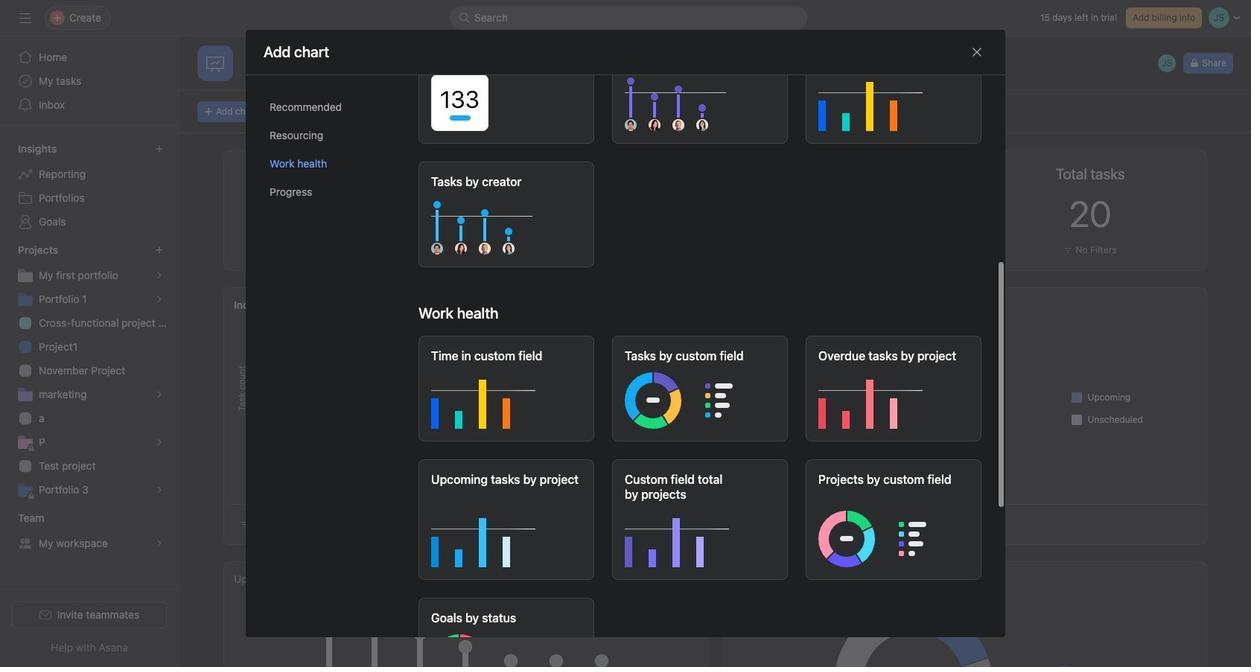 Task type: locate. For each thing, give the bounding box(es) containing it.
list box
[[450, 6, 808, 30]]

image of a multicolored donut chart image
[[625, 369, 777, 429], [819, 369, 971, 429], [819, 508, 971, 567], [431, 631, 583, 668]]

hide sidebar image
[[19, 12, 31, 24]]

image of a multicolored column chart image
[[819, 71, 971, 131], [431, 369, 583, 429]]

image of a blue column chart image
[[431, 508, 583, 567]]

image of a purple lollipop chart image
[[625, 71, 777, 131]]

0 vertical spatial image of a multicolored column chart image
[[819, 71, 971, 131]]

image of a blue lollipop chart image
[[431, 195, 583, 254]]

global element
[[0, 37, 179, 126]]

add to starred image
[[399, 66, 411, 77]]

projects element
[[0, 237, 179, 505]]

1 vertical spatial image of a multicolored column chart image
[[431, 369, 583, 429]]

prominent image
[[459, 12, 471, 24]]

1 horizontal spatial image of a multicolored column chart image
[[819, 71, 971, 131]]

0 horizontal spatial image of a multicolored column chart image
[[431, 369, 583, 429]]



Task type: vqa. For each thing, say whether or not it's contained in the screenshot.
right Image of a multicolored column chart
yes



Task type: describe. For each thing, give the bounding box(es) containing it.
teams element
[[0, 505, 179, 559]]

report image
[[206, 54, 224, 72]]

image of a purple column chart image
[[625, 508, 777, 567]]

show options image
[[378, 66, 390, 77]]

close image
[[972, 46, 984, 58]]

insights element
[[0, 136, 179, 237]]

image of a numeric rollup card image
[[431, 71, 583, 131]]



